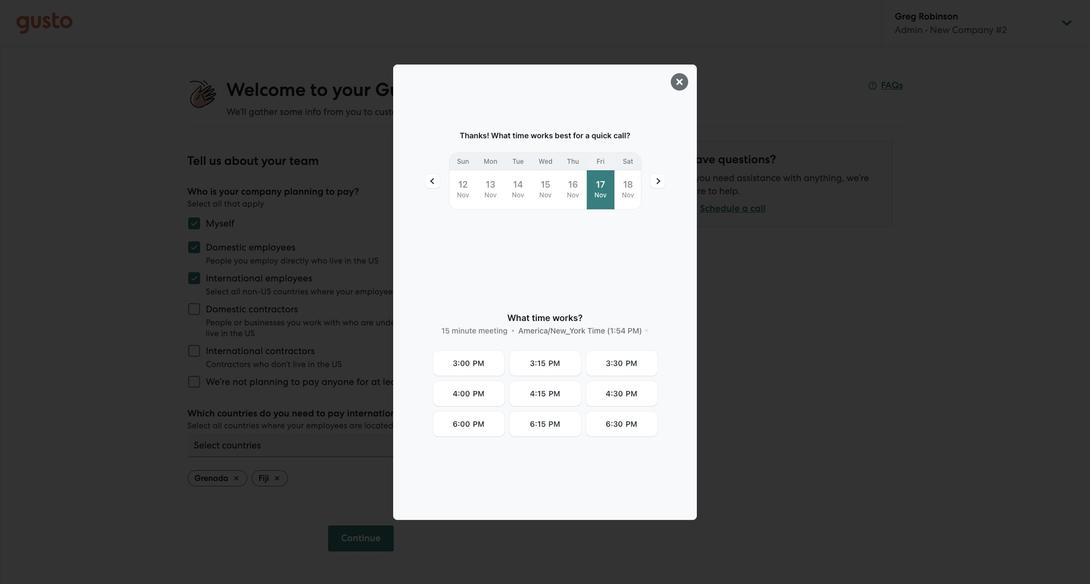Task type: locate. For each thing, give the bounding box(es) containing it.
questions?
[[718, 152, 776, 167]]

people inside people or businesses you work with who are under contract for a specific project, who live in the us
[[206, 318, 232, 328]]

are left under
[[361, 318, 374, 328]]

to inside the if you need assistance with anything, we're here to help.
[[708, 186, 717, 196]]

1 horizontal spatial the
[[317, 360, 330, 369]]

1 horizontal spatial pay
[[328, 408, 345, 419]]

1 vertical spatial a
[[448, 318, 453, 328]]

people for domestic contractors
[[206, 318, 232, 328]]

us inside people or businesses you work with who are under contract for a specific project, who live in the us
[[245, 329, 255, 339]]

planning down team
[[284, 186, 324, 197]]

from
[[324, 106, 344, 117]]

are
[[399, 287, 411, 297], [361, 318, 374, 328], [350, 421, 362, 431]]

contract
[[401, 318, 433, 328]]

welcome to your gusto account we'll gather some info from you to customize your setup experience.
[[226, 79, 516, 117]]

in inside people or businesses you work with who are under contract for a specific project, who live in the us
[[221, 329, 228, 339]]

1 vertical spatial domestic
[[206, 304, 246, 315]]

you down domestic employees
[[234, 256, 248, 266]]

1 vertical spatial the
[[230, 329, 243, 339]]

domestic up or
[[206, 304, 246, 315]]

all inside which countries do you need to pay international employees in? select all countries where your employees are located.
[[213, 421, 222, 431]]

domestic employees
[[206, 242, 296, 253]]

contractors
[[249, 304, 298, 315], [265, 346, 315, 356]]

Domestic contractors checkbox
[[182, 297, 206, 321]]

1 vertical spatial need
[[292, 408, 314, 419]]

to down we're not planning to pay anyone for at least 3 months
[[316, 408, 326, 419]]

for right contract at the bottom left
[[435, 318, 445, 328]]

1 vertical spatial are
[[361, 318, 374, 328]]

contractors up don't
[[265, 346, 315, 356]]

select
[[187, 199, 211, 209], [206, 287, 229, 297], [187, 421, 211, 431]]

where down do
[[261, 421, 285, 431]]

domestic for domestic employees
[[206, 242, 246, 253]]

need inside the if you need assistance with anything, we're here to help.
[[713, 173, 735, 183]]

are down 'international'
[[350, 421, 362, 431]]

1 vertical spatial all
[[231, 287, 241, 297]]

domestic down "myself"
[[206, 242, 246, 253]]

0 vertical spatial pay
[[303, 377, 319, 387]]

months
[[414, 377, 447, 387]]

home image
[[16, 12, 73, 34]]

planning down contractors who don't live in the us in the left bottom of the page
[[250, 377, 289, 387]]

setup
[[441, 106, 464, 117]]

employees down months
[[407, 408, 454, 419]]

about
[[224, 154, 258, 168]]

contractors up businesses
[[249, 304, 298, 315]]

1 vertical spatial where
[[261, 421, 285, 431]]

0 horizontal spatial live
[[206, 329, 219, 339]]

0 horizontal spatial with
[[324, 318, 340, 328]]

to inside which countries do you need to pay international employees in? select all countries where your employees are located.
[[316, 408, 326, 419]]

your inside who is your company planning to pay? select all that apply
[[219, 186, 239, 197]]

pay down anyone
[[328, 408, 345, 419]]

0 vertical spatial live
[[330, 256, 343, 266]]

live inside people or businesses you work with who are under contract for a specific project, who live in the us
[[206, 329, 219, 339]]

who
[[311, 256, 328, 266], [342, 318, 359, 328], [517, 318, 533, 328], [253, 360, 269, 369]]

select down who
[[187, 199, 211, 209]]

your
[[332, 79, 371, 101], [420, 106, 439, 117], [261, 154, 287, 168], [219, 186, 239, 197], [336, 287, 353, 297], [287, 421, 304, 431]]

contractors for domestic contractors
[[249, 304, 298, 315]]

planning
[[284, 186, 324, 197], [250, 377, 289, 387]]

in up the contractors
[[221, 329, 228, 339]]

is
[[210, 186, 217, 197]]

0 vertical spatial need
[[713, 173, 735, 183]]

tell us about your team
[[187, 154, 319, 168]]

located.
[[364, 421, 396, 431]]

1 vertical spatial pay
[[328, 408, 345, 419]]

1 vertical spatial in
[[221, 329, 228, 339]]

are inside which countries do you need to pay international employees in? select all countries where your employees are located.
[[350, 421, 362, 431]]

people up international employees checkbox
[[206, 256, 232, 266]]

1 vertical spatial with
[[324, 318, 340, 328]]

employees
[[249, 242, 296, 253], [265, 273, 312, 284], [355, 287, 397, 297], [407, 408, 454, 419], [306, 421, 347, 431]]

all
[[213, 199, 222, 209], [231, 287, 241, 297], [213, 421, 222, 431]]

1 domestic from the top
[[206, 242, 246, 253]]

2 vertical spatial select
[[187, 421, 211, 431]]

company
[[241, 186, 282, 197]]

1 international from the top
[[206, 273, 263, 284]]

the down or
[[230, 329, 243, 339]]

live right don't
[[293, 360, 306, 369]]

domestic for domestic contractors
[[206, 304, 246, 315]]

International employees checkbox
[[182, 266, 206, 290]]

people left or
[[206, 318, 232, 328]]

project,
[[486, 318, 515, 328]]

you inside the if you need assistance with anything, we're here to help.
[[695, 173, 711, 183]]

0 vertical spatial with
[[783, 173, 802, 183]]

account menu element
[[881, 0, 1074, 46]]

where
[[310, 287, 334, 297], [261, 421, 285, 431]]

0 horizontal spatial the
[[230, 329, 243, 339]]

contractors
[[206, 360, 251, 369]]

employ
[[250, 256, 279, 266]]

1 horizontal spatial a
[[742, 203, 748, 214]]

to left "pay?"
[[326, 186, 335, 197]]

0 horizontal spatial a
[[448, 318, 453, 328]]

0 vertical spatial contractors
[[249, 304, 298, 315]]

the
[[354, 256, 366, 266], [230, 329, 243, 339], [317, 360, 330, 369]]

2 vertical spatial all
[[213, 421, 222, 431]]

fiji link
[[252, 470, 288, 487]]

with inside people or businesses you work with who are under contract for a specific project, who live in the us
[[324, 318, 340, 328]]

1 horizontal spatial for
[[435, 318, 445, 328]]

2 vertical spatial live
[[293, 360, 306, 369]]

1 vertical spatial international
[[206, 346, 263, 356]]

who right directly
[[311, 256, 328, 266]]

grenada link
[[187, 470, 247, 487]]

domestic
[[206, 242, 246, 253], [206, 304, 246, 315]]

select inside which countries do you need to pay international employees in? select all countries where your employees are located.
[[187, 421, 211, 431]]

your left setup
[[420, 106, 439, 117]]

live
[[330, 256, 343, 266], [206, 329, 219, 339], [293, 360, 306, 369]]

0 vertical spatial international
[[206, 273, 263, 284]]

international
[[206, 273, 263, 284], [206, 346, 263, 356]]

2 domestic from the top
[[206, 304, 246, 315]]

0 vertical spatial for
[[435, 318, 445, 328]]

to right here
[[708, 186, 717, 196]]

1 vertical spatial people
[[206, 318, 232, 328]]

live up select all non-us countries where your employees are located
[[330, 256, 343, 266]]

2 vertical spatial the
[[317, 360, 330, 369]]

0 vertical spatial domestic
[[206, 242, 246, 253]]

need up the help.
[[713, 173, 735, 183]]

countries
[[273, 287, 308, 297], [217, 408, 257, 419], [224, 421, 259, 431]]

0 vertical spatial all
[[213, 199, 222, 209]]

international up "non-"
[[206, 273, 263, 284]]

1 horizontal spatial with
[[783, 173, 802, 183]]

a
[[742, 203, 748, 214], [448, 318, 453, 328]]

live up international contractors checkbox
[[206, 329, 219, 339]]

0 vertical spatial people
[[206, 256, 232, 266]]

pay
[[303, 377, 319, 387], [328, 408, 345, 419]]

international
[[347, 408, 405, 419]]

0 horizontal spatial where
[[261, 421, 285, 431]]

employees up employ
[[249, 242, 296, 253]]

people you employ directly who live in the us
[[206, 256, 379, 266]]

for inside people or businesses you work with who are under contract for a specific project, who live in the us
[[435, 318, 445, 328]]

1 people from the top
[[206, 256, 232, 266]]

gusto
[[375, 79, 426, 101]]

people
[[206, 256, 232, 266], [206, 318, 232, 328]]

you left work
[[287, 318, 301, 328]]

you right do
[[274, 408, 290, 419]]

0 horizontal spatial in
[[221, 329, 228, 339]]

the up select all non-us countries where your employees are located
[[354, 256, 366, 266]]

with left anything,
[[783, 173, 802, 183]]

grenada
[[194, 474, 228, 483]]

experience.
[[467, 106, 516, 117]]

are left located
[[399, 287, 411, 297]]

select up domestic contractors checkbox at the bottom of the page
[[206, 287, 229, 297]]

if you need assistance with anything, we're here to help.
[[687, 173, 869, 196]]

we're
[[847, 173, 869, 183]]

1 vertical spatial live
[[206, 329, 219, 339]]

select down which
[[187, 421, 211, 431]]

1 vertical spatial planning
[[250, 377, 289, 387]]

1 horizontal spatial need
[[713, 173, 735, 183]]

faqs button
[[868, 79, 904, 92]]

in up we're not planning to pay anyone for at least 3 months
[[308, 360, 315, 369]]

0 vertical spatial a
[[742, 203, 748, 214]]

the up we're not planning to pay anyone for at least 3 months
[[317, 360, 330, 369]]

for
[[435, 318, 445, 328], [357, 377, 369, 387]]

2 horizontal spatial live
[[330, 256, 343, 266]]

0 vertical spatial countries
[[273, 287, 308, 297]]

are inside people or businesses you work with who are under contract for a specific project, who live in the us
[[361, 318, 374, 328]]

with
[[783, 173, 802, 183], [324, 318, 340, 328]]

schedule a call
[[700, 203, 766, 214]]

some
[[280, 106, 303, 117]]

contractors for international contractors
[[265, 346, 315, 356]]

1 vertical spatial select
[[206, 287, 229, 297]]

your up that in the top left of the page
[[219, 186, 239, 197]]

1 horizontal spatial where
[[310, 287, 334, 297]]

countries left do
[[217, 408, 257, 419]]

1 vertical spatial for
[[357, 377, 369, 387]]

us
[[369, 256, 379, 266], [261, 287, 271, 297], [245, 329, 255, 339], [332, 360, 342, 369]]

your up people or businesses you work with who are under contract for a specific project, who live in the us at the bottom left
[[336, 287, 353, 297]]

all down which
[[213, 421, 222, 431]]

we'll
[[226, 106, 247, 117]]

all left "non-"
[[231, 287, 241, 297]]

1 vertical spatial contractors
[[265, 346, 315, 356]]

a left call
[[742, 203, 748, 214]]

which countries do you need to pay international employees in? select all countries where your employees are located.
[[187, 408, 469, 431]]

tell
[[187, 154, 206, 168]]

international up the contractors
[[206, 346, 263, 356]]

all down is
[[213, 199, 222, 209]]

who
[[187, 186, 208, 197]]

specific
[[455, 318, 484, 328]]

team
[[289, 154, 319, 168]]

pay?
[[337, 186, 359, 197]]

your up from
[[332, 79, 371, 101]]

0 horizontal spatial for
[[357, 377, 369, 387]]

or
[[234, 318, 242, 328]]

0 horizontal spatial need
[[292, 408, 314, 419]]

help.
[[720, 186, 741, 196]]

0 vertical spatial planning
[[284, 186, 324, 197]]

need right do
[[292, 408, 314, 419]]

where up work
[[310, 287, 334, 297]]

2 horizontal spatial the
[[354, 256, 366, 266]]

where inside which countries do you need to pay international employees in? select all countries where your employees are located.
[[261, 421, 285, 431]]

info
[[305, 106, 321, 117]]

in up select all non-us countries where your employees are located
[[345, 256, 352, 266]]

continue button
[[328, 526, 394, 552]]

2 vertical spatial are
[[350, 421, 362, 431]]

your down we're not planning to pay anyone for at least 3 months
[[287, 421, 304, 431]]

select inside who is your company planning to pay? select all that apply
[[187, 199, 211, 209]]

2 international from the top
[[206, 346, 263, 356]]

0 vertical spatial select
[[187, 199, 211, 209]]

you right if
[[695, 173, 711, 183]]

0 vertical spatial in
[[345, 256, 352, 266]]

for left at
[[357, 377, 369, 387]]

you inside welcome to your gusto account we'll gather some info from you to customize your setup experience.
[[346, 106, 362, 117]]

with inside the if you need assistance with anything, we're here to help.
[[783, 173, 802, 183]]

to
[[310, 79, 328, 101], [364, 106, 373, 117], [708, 186, 717, 196], [326, 186, 335, 197], [291, 377, 300, 387], [316, 408, 326, 419]]

you right from
[[346, 106, 362, 117]]

you
[[346, 106, 362, 117], [695, 173, 711, 183], [234, 256, 248, 266], [287, 318, 301, 328], [274, 408, 290, 419]]

schedule
[[700, 203, 740, 214]]

countries down people you employ directly who live in the us on the top
[[273, 287, 308, 297]]

0 horizontal spatial pay
[[303, 377, 319, 387]]

in
[[345, 256, 352, 266], [221, 329, 228, 339], [308, 360, 315, 369]]

pay left anyone
[[303, 377, 319, 387]]

1 horizontal spatial in
[[308, 360, 315, 369]]

all inside who is your company planning to pay? select all that apply
[[213, 199, 222, 209]]

a left specific
[[448, 318, 453, 328]]

1 horizontal spatial live
[[293, 360, 306, 369]]

countries down not on the left bottom
[[224, 421, 259, 431]]

with right work
[[324, 318, 340, 328]]

3
[[406, 377, 412, 387]]

account
[[431, 79, 499, 101]]

2 people from the top
[[206, 318, 232, 328]]



Task type: describe. For each thing, give the bounding box(es) containing it.
Domestic employees checkbox
[[182, 235, 206, 259]]

you inside people or businesses you work with who are under contract for a specific project, who live in the us
[[287, 318, 301, 328]]

customize
[[375, 106, 417, 117]]

a inside people or businesses you work with who are under contract for a specific project, who live in the us
[[448, 318, 453, 328]]

2 horizontal spatial in
[[345, 256, 352, 266]]

a inside button
[[742, 203, 748, 214]]

Myself checkbox
[[182, 212, 206, 235]]

do
[[260, 408, 271, 419]]

don't
[[271, 360, 291, 369]]

continue
[[341, 533, 381, 544]]

your inside which countries do you need to pay international employees in? select all countries where your employees are located.
[[287, 421, 304, 431]]

0 vertical spatial are
[[399, 287, 411, 297]]

under
[[376, 318, 399, 328]]

0 vertical spatial the
[[354, 256, 366, 266]]

in?
[[456, 408, 469, 419]]

which
[[187, 408, 215, 419]]

at
[[371, 377, 381, 387]]

2 vertical spatial in
[[308, 360, 315, 369]]

to left customize
[[364, 106, 373, 117]]

work
[[303, 318, 322, 328]]

select all non-us countries where your employees are located
[[206, 287, 443, 297]]

least
[[383, 377, 404, 387]]

if
[[687, 173, 693, 183]]

to up info
[[310, 79, 328, 101]]

apply
[[242, 199, 264, 209]]

who down international contractors
[[253, 360, 269, 369]]

us
[[209, 154, 221, 168]]

have questions?
[[687, 152, 776, 167]]

domestic contractors
[[206, 304, 298, 315]]

international for international contractors
[[206, 346, 263, 356]]

assistance
[[737, 173, 781, 183]]

people for domestic employees
[[206, 256, 232, 266]]

located
[[414, 287, 443, 297]]

employees up under
[[355, 287, 397, 297]]

International contractors checkbox
[[182, 339, 206, 363]]

that
[[224, 199, 240, 209]]

who is your company planning to pay? select all that apply
[[187, 186, 359, 209]]

gather
[[249, 106, 278, 117]]

here
[[687, 186, 706, 196]]

your left team
[[261, 154, 287, 168]]

directly
[[281, 256, 309, 266]]

have
[[687, 152, 715, 167]]

anyone
[[322, 377, 354, 387]]

who right project,
[[517, 318, 533, 328]]

to down contractors who don't live in the us in the left bottom of the page
[[291, 377, 300, 387]]

we're
[[206, 377, 230, 387]]

2 vertical spatial countries
[[224, 421, 259, 431]]

people or businesses you work with who are under contract for a specific project, who live in the us
[[206, 318, 533, 339]]

businesses
[[244, 318, 285, 328]]

non-
[[243, 287, 261, 297]]

1 vertical spatial countries
[[217, 408, 257, 419]]

employees down people you employ directly who live in the us on the top
[[265, 273, 312, 284]]

0 vertical spatial where
[[310, 287, 334, 297]]

fiji
[[259, 474, 269, 483]]

welcome
[[226, 79, 306, 101]]

international contractors
[[206, 346, 315, 356]]

pay inside which countries do you need to pay international employees in? select all countries where your employees are located.
[[328, 408, 345, 419]]

anything,
[[804, 173, 845, 183]]

planning inside who is your company planning to pay? select all that apply
[[284, 186, 324, 197]]

call
[[751, 203, 766, 214]]

the inside people or businesses you work with who are under contract for a specific project, who live in the us
[[230, 329, 243, 339]]

employees down we're not planning to pay anyone for at least 3 months
[[306, 421, 347, 431]]

need inside which countries do you need to pay international employees in? select all countries where your employees are located.
[[292, 408, 314, 419]]

faqs
[[881, 80, 904, 91]]

not
[[233, 377, 247, 387]]

We're not planning to pay anyone for at least 3 months checkbox
[[182, 370, 206, 394]]

we're not planning to pay anyone for at least 3 months
[[206, 377, 447, 387]]

contractors who don't live in the us
[[206, 360, 342, 369]]

myself
[[206, 218, 235, 229]]

you inside which countries do you need to pay international employees in? select all countries where your employees are located.
[[274, 408, 290, 419]]

international for international employees
[[206, 273, 263, 284]]

to inside who is your company planning to pay? select all that apply
[[326, 186, 335, 197]]

international employees
[[206, 273, 312, 284]]

schedule a call button
[[687, 202, 766, 215]]

who left under
[[342, 318, 359, 328]]



Task type: vqa. For each thing, say whether or not it's contained in the screenshot.
to in Which countries do you need to pay international employees in? Select all countries where your employees are located.
yes



